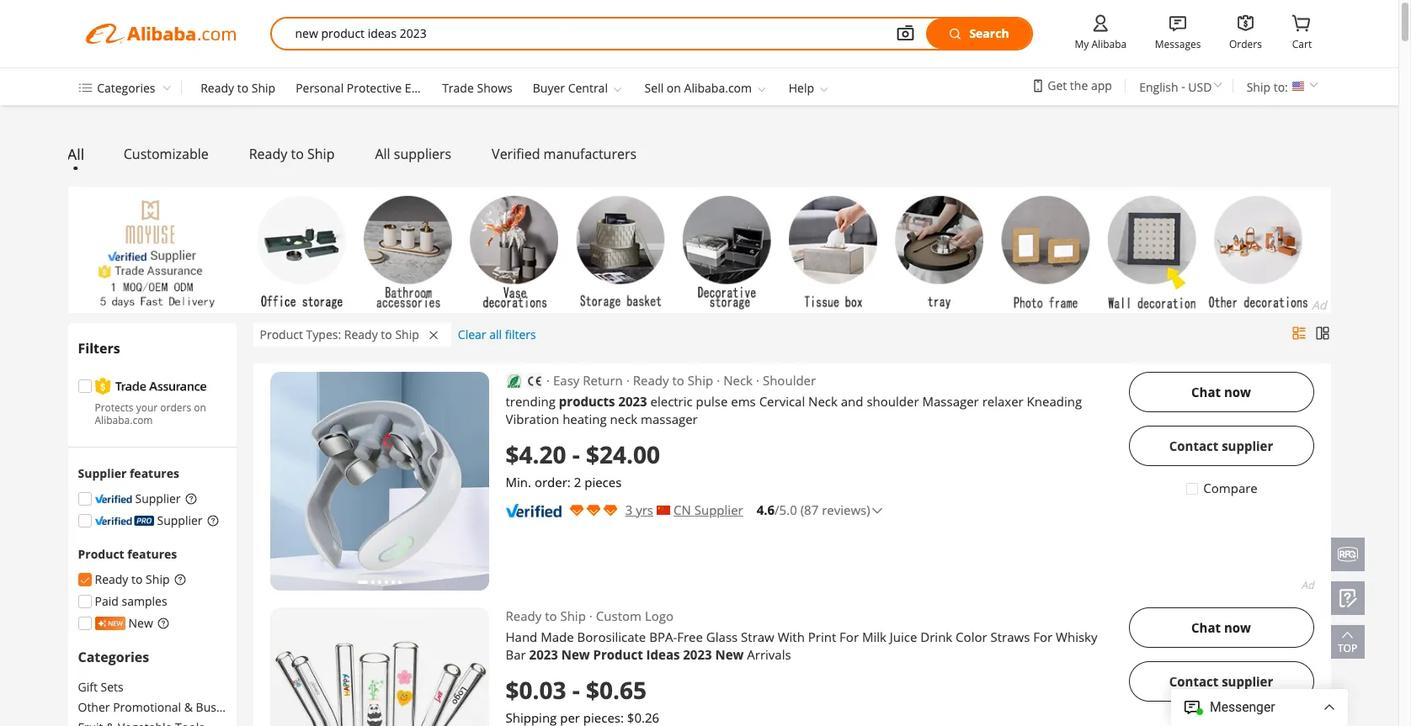 Task type: locate. For each thing, give the bounding box(es) containing it.
all
[[67, 144, 84, 165], [375, 145, 391, 164]]

ship up pulse
[[688, 372, 714, 389]]

arrow down image up "customizable" link
[[158, 81, 172, 95]]

2 chat now link from the top
[[1129, 608, 1315, 649]]

product left types:
[[260, 327, 303, 343]]

alibaba.com
[[684, 80, 752, 96], [95, 414, 153, 428]]

2 horizontal spatial product
[[594, 647, 643, 664]]

features for supplier features
[[130, 466, 179, 482]]

cn supplier
[[674, 502, 744, 519]]

categories up sets
[[78, 649, 149, 667]]

category image
[[77, 78, 92, 98]]

2 horizontal spatial new
[[716, 647, 744, 664]]

ship left close image
[[395, 327, 419, 343]]

1 contact supplier from the top
[[1170, 438, 1274, 454]]

1 horizontal spatial new
[[562, 647, 590, 664]]

alibaba.com right sell
[[684, 80, 752, 96]]

1 vertical spatial alibaba.com
[[95, 414, 153, 428]]

neck
[[724, 372, 753, 389], [809, 393, 838, 410]]

supplier up product features
[[157, 513, 203, 529]]

return
[[583, 372, 623, 389]]

order:
[[535, 474, 571, 491]]

4.6 /5.0 (87 reviews)
[[757, 502, 871, 519]]

1 horizontal spatial product
[[260, 327, 303, 343]]

 messages
[[1156, 11, 1202, 51]]

all down category image
[[67, 144, 84, 165]]

1 vertical spatial supplier
[[1222, 673, 1274, 690]]

1 vertical spatial on
[[194, 401, 206, 415]]

print
[[808, 629, 837, 646]]

categories
[[97, 80, 155, 96], [78, 649, 149, 667]]

0 vertical spatial contact
[[1170, 438, 1219, 454]]

top
[[1338, 642, 1358, 656]]

types:
[[306, 327, 341, 343]]

4.6
[[757, 502, 775, 519]]

1 horizontal spatial alibaba.com
[[684, 80, 752, 96]]


[[1167, 11, 1190, 35]]

new down the glass
[[716, 647, 744, 664]]

1 vertical spatial contact supplier
[[1170, 673, 1274, 690]]

- inside $4.20 - $24.00 min. order: 2 pieces
[[573, 439, 580, 471]]

gifts
[[248, 700, 273, 716]]

product
[[260, 327, 303, 343], [78, 547, 124, 563], [594, 647, 643, 664]]

ship
[[1247, 79, 1271, 95], [252, 80, 276, 96], [307, 145, 335, 164], [395, 327, 419, 343], [688, 372, 714, 389], [146, 572, 170, 588], [561, 608, 586, 625]]

0 vertical spatial supplier
[[1222, 438, 1274, 454]]

1 vertical spatial chat
[[1192, 620, 1221, 636]]

product up 'select' icon on the bottom of the page
[[78, 547, 124, 563]]

new down samples
[[128, 616, 153, 632]]

0 horizontal spatial neck
[[724, 372, 753, 389]]

chat for $0.03 - $0.65
[[1192, 620, 1221, 636]]


[[1234, 11, 1258, 35]]

1 vertical spatial mail image
[[452, 629, 472, 649]]

0 vertical spatial chat
[[1192, 384, 1221, 401]]

my
[[1075, 37, 1090, 51]]

ready to ship up paid samples
[[95, 572, 170, 588]]

2 vertical spatial -
[[573, 675, 580, 707]]

2 supplier link from the top
[[78, 513, 203, 529]]

1 horizontal spatial neck
[[809, 393, 838, 410]]

arrow down image right "central" on the left of the page
[[611, 82, 625, 96]]

- up the 2
[[573, 439, 580, 471]]

ready to ship link
[[201, 80, 276, 96], [249, 145, 335, 164], [78, 572, 170, 588]]

1 vertical spatial features
[[127, 547, 177, 563]]

0 horizontal spatial product
[[78, 547, 124, 563]]

borosilicate
[[578, 629, 646, 646]]

ready to ship link up paid samples link
[[78, 572, 170, 588]]

2 now from the top
[[1225, 620, 1252, 636]]

1 vertical spatial ad
[[1302, 579, 1315, 593]]

neck inside electric pulse ems cervical neck and shoulder massager relaxer kneading vibration heating neck massager
[[809, 393, 838, 410]]

2023 new product ideas 2023 new arrivals
[[530, 647, 792, 664]]

arrow down image left 'ship to:'
[[1211, 77, 1226, 93]]

1 vertical spatial contact supplier link
[[1129, 662, 1315, 703]]

1 chat from the top
[[1192, 384, 1221, 401]]

1 chat now link from the top
[[1129, 372, 1315, 413]]

drink
[[921, 629, 953, 646]]

1 vertical spatial contact
[[1170, 673, 1219, 690]]

$0.65
[[586, 675, 647, 707]]

buyer central
[[533, 80, 608, 96]]

features
[[130, 466, 179, 482], [127, 547, 177, 563]]

mail image left bar
[[452, 629, 472, 649]]

2 chat from the top
[[1192, 620, 1221, 636]]

1 contact from the top
[[1170, 438, 1219, 454]]

2023 down free
[[683, 647, 712, 664]]

0 vertical spatial alibaba.com
[[684, 80, 752, 96]]

- for english
[[1182, 78, 1186, 94]]

neck left and in the right bottom of the page
[[809, 393, 838, 410]]

product types: ready to ship
[[260, 327, 419, 343]]

0 vertical spatial now
[[1225, 384, 1252, 401]]

0 vertical spatial mail image
[[452, 393, 472, 413]]

supplier for $0.03 - $0.65
[[1222, 673, 1274, 690]]

2 for from the left
[[1034, 629, 1053, 646]]

on inside protects your orders on alibaba.com
[[194, 401, 206, 415]]

0 vertical spatial contact supplier link
[[1129, 426, 1315, 467]]

sell on alibaba.com
[[645, 80, 752, 96]]

supplier link down supplier features
[[78, 491, 181, 507]]

on right sell
[[667, 80, 681, 96]]

1 horizontal spatial all
[[375, 145, 391, 164]]

features down protects your orders on alibaba.com
[[130, 466, 179, 482]]

to
[[237, 80, 249, 96], [291, 145, 304, 164], [381, 327, 392, 343], [673, 372, 685, 389], [131, 572, 143, 588], [545, 608, 557, 625]]

all for all suppliers
[[375, 145, 391, 164]]

chat now link for $4.20 - $24.00
[[1129, 372, 1315, 413]]

2 contact supplier from the top
[[1170, 673, 1274, 690]]

neck up ems
[[724, 372, 753, 389]]

pulse
[[696, 393, 728, 410]]

$0.03
[[506, 675, 566, 707]]

easy
[[553, 372, 580, 389]]

0 vertical spatial ad
[[1312, 297, 1327, 313]]

2 horizontal spatial 2023
[[683, 647, 712, 664]]

1 vertical spatial ready to ship link
[[249, 145, 335, 164]]

ship left to:
[[1247, 79, 1271, 95]]

new
[[128, 616, 153, 632], [562, 647, 590, 664], [716, 647, 744, 664]]

features for product features
[[127, 547, 177, 563]]

2 vertical spatial product
[[594, 647, 643, 664]]

categories right category image
[[97, 80, 155, 96]]

made
[[541, 629, 574, 646]]

heating
[[563, 411, 607, 428]]

1 vertical spatial -
[[573, 439, 580, 471]]

- for $0.03
[[573, 675, 580, 707]]

- left usd
[[1182, 78, 1186, 94]]

2 supplier from the top
[[1222, 673, 1274, 690]]

color
[[956, 629, 988, 646]]

 link
[[1234, 11, 1258, 35]]

0 horizontal spatial arrow down image
[[755, 82, 769, 96]]

0 vertical spatial -
[[1182, 78, 1186, 94]]

massager
[[641, 411, 698, 428]]

supplier
[[1222, 438, 1274, 454], [1222, 673, 1274, 690]]

product for product types: ready to ship
[[260, 327, 303, 343]]

1 mail image from the top
[[452, 393, 472, 413]]

flag us image
[[1292, 80, 1305, 94]]

0 vertical spatial on
[[667, 80, 681, 96]]

trade shows
[[442, 80, 513, 96]]

1 vertical spatial neck
[[809, 393, 838, 410]]

trade shows link
[[442, 80, 513, 96]]

ready to ship link left personal
[[201, 80, 276, 96]]

0 horizontal spatial alibaba.com
[[95, 414, 153, 428]]

1 vertical spatial now
[[1225, 620, 1252, 636]]

 link
[[1089, 11, 1113, 36]]

hand made borosilicate bpa-free glass straw with print for milk juice drink color straws for whisky bar
[[506, 629, 1098, 664]]

suppliers
[[394, 145, 452, 164]]

new down "made" on the left bottom of the page
[[562, 647, 590, 664]]

2023
[[619, 393, 647, 410], [530, 647, 558, 664], [683, 647, 712, 664]]

supplier link up product features
[[78, 513, 203, 529]]

ready to ship link down personal
[[249, 145, 335, 164]]

0 vertical spatial product
[[260, 327, 303, 343]]

other
[[78, 700, 110, 716]]

with
[[778, 629, 805, 646]]

product down borosilicate
[[594, 647, 643, 664]]

contact for $0.03 - $0.65
[[1170, 673, 1219, 690]]

1 vertical spatial chat now
[[1192, 620, 1252, 636]]

free
[[677, 629, 703, 646]]

1 vertical spatial supplier link
[[78, 513, 203, 529]]

all left suppliers
[[375, 145, 391, 164]]

messages
[[1156, 37, 1202, 51]]

ready to ship left personal
[[201, 80, 276, 96]]

arrow down image
[[1211, 77, 1226, 93], [755, 82, 769, 96]]

supplier for $4.20 - $24.00
[[1222, 438, 1274, 454]]

0 vertical spatial chat now link
[[1129, 372, 1315, 413]]

chat now
[[1192, 384, 1252, 401], [1192, 620, 1252, 636]]

1 supplier from the top
[[1222, 438, 1274, 454]]

$4.20
[[506, 439, 566, 471]]

1 horizontal spatial on
[[667, 80, 681, 96]]

0 vertical spatial supplier link
[[78, 491, 181, 507]]

contact supplier link
[[1129, 426, 1315, 467], [1129, 662, 1315, 703]]

custom
[[596, 608, 642, 625]]

0 horizontal spatial for
[[840, 629, 859, 646]]


[[896, 23, 916, 43]]

for left the milk
[[840, 629, 859, 646]]

on right orders
[[194, 401, 206, 415]]

0 vertical spatial features
[[130, 466, 179, 482]]

cart link
[[1293, 36, 1313, 51]]

my alibaba link
[[1075, 36, 1127, 52]]

chat for $4.20 - $24.00
[[1192, 384, 1221, 401]]

mail image
[[452, 393, 472, 413], [452, 629, 472, 649]]

0 horizontal spatial on
[[194, 401, 206, 415]]

chat
[[1192, 384, 1221, 401], [1192, 620, 1221, 636]]

easy return
[[553, 372, 623, 389]]

to left close image
[[381, 327, 392, 343]]

0 horizontal spatial all
[[67, 144, 84, 165]]

close image
[[430, 330, 438, 342]]

2 contact supplier link from the top
[[1129, 662, 1315, 703]]

arrow down image left help
[[755, 82, 769, 96]]

- right $0.03
[[573, 675, 580, 707]]

contact supplier for $4.20 - $24.00
[[1170, 438, 1274, 454]]

1 chat now from the top
[[1192, 384, 1252, 401]]

alibaba.com left orders
[[95, 414, 153, 428]]

ce image
[[528, 374, 542, 388]]

features up samples
[[127, 547, 177, 563]]

0 vertical spatial contact supplier
[[1170, 438, 1274, 454]]

pieces
[[585, 474, 622, 491]]

custom logo
[[596, 608, 674, 625]]

all link
[[67, 144, 84, 165]]

$0.03 - $0.65 link
[[506, 675, 1112, 707]]

- inside english - usd
[[1182, 78, 1186, 94]]

products
[[559, 393, 615, 410]]

trade
[[442, 80, 474, 96]]

0 vertical spatial neck
[[724, 372, 753, 389]]

1 vertical spatial chat now link
[[1129, 608, 1315, 649]]

supplier
[[78, 466, 127, 482], [135, 491, 181, 507], [695, 502, 744, 519], [157, 513, 203, 529]]

2023 down "made" on the left bottom of the page
[[530, 647, 558, 664]]

2 mail image from the top
[[452, 629, 472, 649]]

0 vertical spatial ready to ship link
[[201, 80, 276, 96]]

help link
[[789, 80, 815, 96]]

get
[[1048, 77, 1067, 94]]

1 horizontal spatial for
[[1034, 629, 1053, 646]]

1 vertical spatial product
[[78, 547, 124, 563]]

shows
[[477, 80, 513, 96]]

personal protective equipment
[[296, 80, 465, 96]]

hand
[[506, 629, 538, 646]]

and
[[841, 393, 864, 410]]

chat now link
[[1129, 372, 1315, 413], [1129, 608, 1315, 649]]

all for all
[[67, 144, 84, 165]]

2 contact from the top
[[1170, 673, 1219, 690]]

for right straws
[[1034, 629, 1053, 646]]

2023 up neck
[[619, 393, 647, 410]]

0 vertical spatial chat now
[[1192, 384, 1252, 401]]

2 chat now from the top
[[1192, 620, 1252, 636]]

1 now from the top
[[1225, 384, 1252, 401]]

1 contact supplier link from the top
[[1129, 426, 1315, 467]]

to down personal
[[291, 145, 304, 164]]

mail image down clear
[[452, 393, 472, 413]]

1 horizontal spatial 2023
[[619, 393, 647, 410]]

arrow down image
[[1307, 77, 1322, 93], [158, 81, 172, 95], [611, 82, 625, 96], [818, 82, 831, 96]]

other promotional & business gifts link
[[78, 700, 273, 716]]



Task type: vqa. For each thing, say whether or not it's contained in the screenshot.


Task type: describe. For each thing, give the bounding box(es) containing it.
to:
[[1274, 79, 1289, 95]]

ship left personal
[[252, 80, 276, 96]]

cervical
[[760, 393, 806, 410]]

sell
[[645, 80, 664, 96]]

contact supplier link for $4.20 - $24.00
[[1129, 426, 1315, 467]]

straws
[[991, 629, 1030, 646]]

sell on alibaba.com link
[[645, 80, 752, 96]]

to up "made" on the left bottom of the page
[[545, 608, 557, 625]]

new link
[[78, 616, 153, 632]]

mail image for $0.03 - $0.65
[[452, 629, 472, 649]]

0 horizontal spatial new
[[128, 616, 153, 632]]

1 for from the left
[[840, 629, 859, 646]]

business
[[196, 700, 245, 716]]

get the app
[[1048, 77, 1113, 94]]

product features
[[78, 547, 177, 563]]

contact supplier link for $0.03 - $0.65
[[1129, 662, 1315, 703]]

1 horizontal spatial arrow down image
[[1211, 77, 1226, 93]]

app
[[1092, 77, 1113, 94]]


[[948, 26, 963, 41]]

contact supplier for $0.03 - $0.65
[[1170, 673, 1274, 690]]

contact for $4.20 - $24.00
[[1170, 438, 1219, 454]]

arrow up image
[[1338, 626, 1358, 646]]

chat now for $0.03 - $0.65
[[1192, 620, 1252, 636]]

2
[[574, 474, 581, 491]]

min. order: 2 pieces link
[[506, 474, 1112, 492]]

straw
[[741, 629, 775, 646]]

english - usd
[[1140, 78, 1213, 95]]

rohs image
[[508, 374, 521, 388]]

yrs
[[636, 502, 654, 519]]

now for $4.20 - $24.00
[[1225, 384, 1252, 401]]

filters
[[78, 339, 120, 358]]

women's clothing text field
[[295, 19, 872, 49]]

 cart
[[1291, 11, 1315, 51]]

verified manufacturers
[[492, 145, 637, 164]]

product for product features
[[78, 547, 124, 563]]

juice
[[890, 629, 918, 646]]

alibaba.com inside protects your orders on alibaba.com
[[95, 414, 153, 428]]

paid samples link
[[78, 594, 167, 610]]

to up electric
[[673, 372, 685, 389]]

reviews)
[[822, 502, 871, 519]]

usd
[[1189, 79, 1213, 95]]

buyer central link
[[533, 80, 608, 96]]

supplier right cn
[[695, 502, 744, 519]]

arrow down image right flag us image
[[1307, 77, 1322, 93]]

supplier down the protects
[[78, 466, 127, 482]]

ready to ship down personal
[[249, 145, 335, 164]]

search
[[970, 25, 1010, 41]]

verified
[[492, 145, 540, 164]]

cart
[[1293, 37, 1313, 51]]

samples
[[122, 594, 167, 610]]


[[1089, 11, 1113, 35]]

select image
[[79, 576, 91, 588]]

ship down personal
[[307, 145, 335, 164]]

all
[[490, 327, 502, 343]]

filters
[[505, 327, 536, 343]]

ship to:
[[1247, 79, 1289, 95]]

cn image
[[657, 506, 671, 516]]

ems
[[731, 393, 756, 410]]

&
[[184, 700, 193, 716]]

your
[[136, 401, 158, 415]]

electric
[[651, 393, 693, 410]]

clear all filters link
[[458, 327, 536, 343]]

kneading
[[1027, 393, 1083, 410]]

ready to ship up electric
[[633, 372, 714, 389]]

bpa-
[[650, 629, 677, 646]]

ideas
[[647, 647, 680, 664]]

1 vertical spatial categories
[[78, 649, 149, 667]]

(87
[[801, 502, 819, 519]]

bar
[[506, 647, 526, 664]]

1 supplier link from the top
[[78, 491, 181, 507]]

ship up samples
[[146, 572, 170, 588]]

to left personal
[[237, 80, 249, 96]]

$4.20 - $24.00 min. order: 2 pieces
[[506, 439, 660, 491]]

chat now for $4.20 - $24.00
[[1192, 384, 1252, 401]]

 orders
[[1230, 11, 1263, 51]]

all suppliers
[[375, 145, 452, 164]]

gift
[[78, 680, 98, 696]]

 search
[[948, 25, 1010, 41]]

verified manufacturers link
[[492, 145, 637, 164]]

central
[[568, 80, 608, 96]]

personal protective equipment link
[[296, 80, 465, 96]]

shoulder
[[867, 393, 919, 410]]

electric pulse ems cervical neck and shoulder massager relaxer kneading vibration heating neck massager
[[506, 393, 1083, 428]]

ready to ship up "made" on the left bottom of the page
[[506, 608, 586, 625]]

gift sets link
[[78, 680, 226, 696]]

arrivals
[[747, 647, 792, 664]]

min.
[[506, 474, 532, 491]]

to up paid samples
[[131, 572, 143, 588]]

0 horizontal spatial 2023
[[530, 647, 558, 664]]

supplier features
[[78, 466, 179, 482]]

$0.03 - $0.65
[[506, 675, 647, 707]]

3
[[626, 502, 633, 519]]


[[1291, 11, 1315, 35]]

- for $4.20
[[573, 439, 580, 471]]

help
[[789, 80, 815, 96]]

supplier down supplier features
[[135, 491, 181, 507]]

get the app link
[[1048, 77, 1113, 94]]

/5.0
[[775, 502, 798, 519]]

cn
[[674, 502, 691, 519]]

orders
[[1230, 37, 1263, 51]]

manufacturers
[[544, 145, 637, 164]]

paid
[[95, 594, 119, 610]]

equipment
[[405, 80, 465, 96]]

arrow down image right help
[[818, 82, 831, 96]]

 link
[[1291, 11, 1315, 35]]

0 vertical spatial categories
[[97, 80, 155, 96]]

customizable
[[124, 145, 209, 164]]

chat now link for $0.03 - $0.65
[[1129, 608, 1315, 649]]

clear
[[458, 327, 486, 343]]

$24.00
[[586, 439, 660, 471]]

neck
[[610, 411, 638, 428]]

ship up "made" on the left bottom of the page
[[561, 608, 586, 625]]

 my alibaba
[[1075, 11, 1127, 51]]

all suppliers link
[[375, 145, 452, 164]]

mail image for $4.20 - $24.00
[[452, 393, 472, 413]]

now for $0.03 - $0.65
[[1225, 620, 1252, 636]]

the
[[1071, 77, 1089, 94]]

compare link
[[1185, 480, 1258, 498]]

messages link
[[1156, 36, 1202, 52]]

glass
[[707, 629, 738, 646]]

shoulder
[[763, 372, 816, 389]]

vibration
[[506, 411, 560, 428]]

2 vertical spatial ready to ship link
[[78, 572, 170, 588]]



